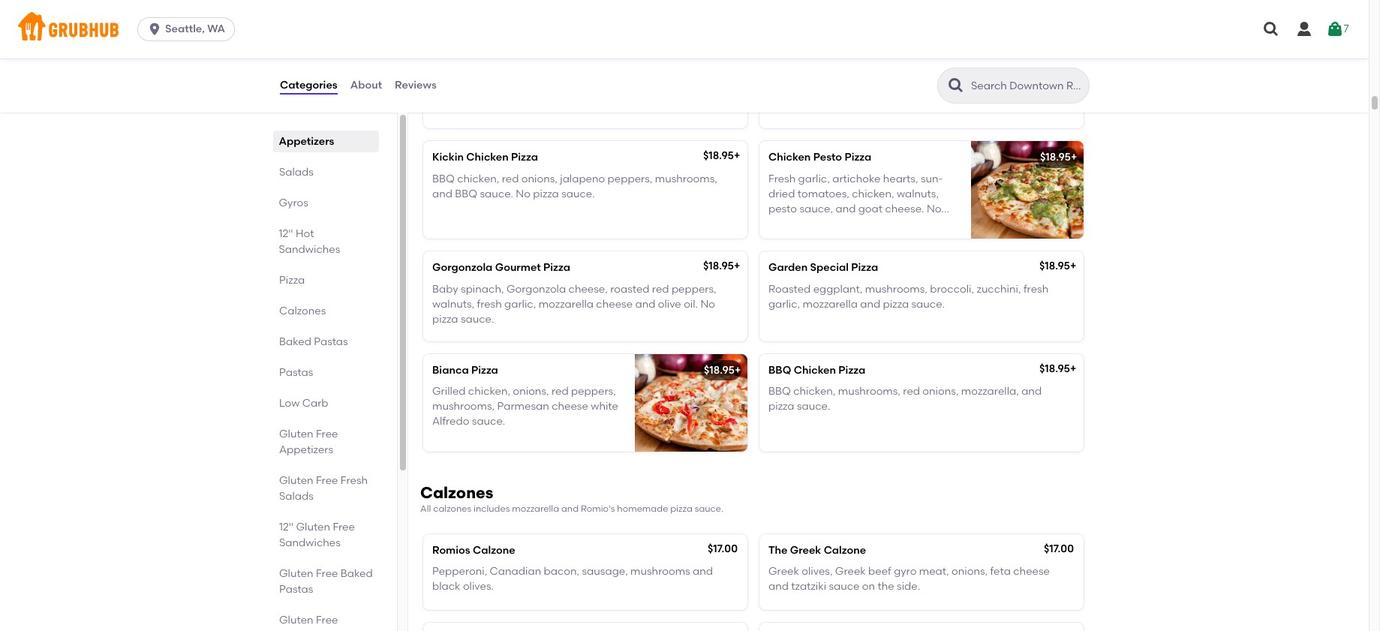 Task type: locate. For each thing, give the bounding box(es) containing it.
gluten inside gluten free fresh salads
[[279, 475, 314, 487]]

fresh
[[769, 172, 796, 185], [341, 475, 368, 487]]

1 12" from the top
[[279, 227, 294, 240]]

pizza inside bbq chicken, red onions, jalapeno peppers, mushrooms, and bbq sauce. no pizza sauce.
[[533, 188, 559, 200]]

garlic, left oil,
[[852, 84, 884, 97]]

sauce. right homemade
[[695, 504, 724, 515]]

pastas down gluten free baked pastas
[[279, 630, 313, 631]]

tomatoes, artichoke hearts, kalamata olives, feta, capers, fresh garlic, and a pesto base. no pizza sauce.
[[432, 84, 727, 112]]

grilled
[[432, 385, 466, 398]]

no down kalamata
[[588, 99, 602, 112]]

salads
[[279, 166, 314, 179], [279, 490, 314, 503]]

1 horizontal spatial cheese
[[596, 298, 633, 311]]

0 horizontal spatial fresh
[[341, 475, 368, 487]]

gluten for gluten free fresh salads
[[279, 475, 314, 487]]

1 vertical spatial pesto
[[769, 203, 797, 216]]

calzones up calzones
[[420, 483, 494, 502]]

and inside 'greek olives, greek beef gyro meat, onions, feta cheese and tzatziki sauce on the side.'
[[769, 581, 789, 593]]

olives, inside tomatoes, artichoke hearts, kalamata olives, feta, capers, fresh garlic, and a pesto base. no pizza sauce.
[[630, 84, 661, 97]]

sauce. down bbq chicken pizza
[[797, 400, 831, 413]]

and left tzatziki
[[769, 581, 789, 593]]

free inside gluten free baked pastas
[[316, 568, 338, 580]]

0 horizontal spatial tomatoes,
[[432, 84, 486, 97]]

chicken, for grilled chicken, onions, red peppers, mushrooms, parmesan cheese white alfredo sauce.
[[468, 385, 511, 398]]

and right mushrooms
[[693, 565, 713, 578]]

+ for tomatoes, fresh garlic, olive oil, and fresh basil. no pizza sauce.
[[1071, 61, 1077, 74]]

sun-
[[921, 172, 943, 185]]

0 horizontal spatial olives,
[[630, 84, 661, 97]]

greek up sauce
[[836, 565, 866, 578]]

no right basil.
[[1008, 84, 1023, 97]]

0 horizontal spatial cheese
[[552, 400, 589, 413]]

gluten down gluten free fresh salads
[[296, 521, 330, 534]]

walnuts, up cheese.
[[897, 188, 939, 200]]

no
[[1008, 84, 1023, 97], [588, 99, 602, 112], [516, 188, 531, 200], [927, 203, 942, 216], [701, 298, 715, 311]]

0 vertical spatial fresh
[[769, 172, 796, 185]]

1 vertical spatial calzones
[[420, 483, 494, 502]]

jalapeno
[[560, 172, 605, 185]]

broccoli,
[[930, 283, 975, 296]]

0 vertical spatial sandwiches
[[279, 243, 341, 256]]

baked inside gluten free baked pastas
[[341, 568, 373, 580]]

onions, inside bbq chicken, red onions, jalapeno peppers, mushrooms, and bbq sauce. no pizza sauce.
[[522, 172, 558, 185]]

sauce. inside baby spinach, gorgonzola cheese, roasted red peppers, walnuts, fresh garlic, mozzarella cheese and olive oil. no pizza sauce.
[[461, 313, 494, 326]]

chicken, down kickin chicken pizza
[[457, 172, 500, 185]]

12" inside 12" hot sandwiches
[[279, 227, 294, 240]]

gluten down the gluten free appetizers
[[279, 475, 314, 487]]

onions, left 'mozzarella,'
[[923, 385, 959, 398]]

2 12" from the top
[[279, 521, 294, 534]]

fresh inside baby spinach, gorgonzola cheese, roasted red peppers, walnuts, fresh garlic, mozzarella cheese and olive oil. no pizza sauce.
[[477, 298, 502, 311]]

1 tomatoes, from the left
[[432, 84, 486, 97]]

12" inside 12" gluten free sandwiches
[[279, 521, 294, 534]]

sandwiches
[[279, 243, 341, 256], [279, 537, 341, 550]]

12" for 12" hot sandwiches
[[279, 227, 294, 240]]

0 vertical spatial olives,
[[630, 84, 661, 97]]

garlic, down puttanesca pizza
[[460, 99, 492, 112]]

sauce. inside 'calzones all calzones includes mozzarella and romio's homemade pizza sauce.'
[[695, 504, 724, 515]]

garden special pizza
[[769, 262, 879, 274]]

a
[[517, 99, 524, 112]]

olive left oil.
[[658, 298, 682, 311]]

and down eggplant,
[[861, 298, 881, 311]]

pastas up low
[[279, 366, 313, 379]]

special
[[811, 262, 849, 274]]

1 appetizers from the top
[[279, 135, 335, 148]]

calzones
[[279, 305, 326, 318], [420, 483, 494, 502]]

1 horizontal spatial $17.00
[[1044, 543, 1074, 556]]

2 sandwiches from the top
[[279, 537, 341, 550]]

1 vertical spatial baked
[[341, 568, 373, 580]]

no right cheese.
[[927, 203, 942, 216]]

free for pastas
[[316, 614, 338, 627]]

garlic, inside baby spinach, gorgonzola cheese, roasted red peppers, walnuts, fresh garlic, mozzarella cheese and olive oil. no pizza sauce.
[[505, 298, 536, 311]]

olive
[[886, 84, 910, 97], [658, 298, 682, 311]]

and inside baby spinach, gorgonzola cheese, roasted red peppers, walnuts, fresh garlic, mozzarella cheese and olive oil. no pizza sauce.
[[636, 298, 656, 311]]

olives, up tzatziki
[[802, 565, 833, 578]]

salads up gyros
[[279, 166, 314, 179]]

olives.
[[463, 581, 494, 593]]

gluten down 12" gluten free sandwiches
[[279, 568, 314, 580]]

onions, inside 'greek olives, greek beef gyro meat, onions, feta cheese and tzatziki sauce on the side.'
[[952, 565, 988, 578]]

wa
[[207, 23, 225, 35]]

0 horizontal spatial artichoke
[[488, 84, 536, 97]]

1 salads from the top
[[279, 166, 314, 179]]

1 vertical spatial artichoke
[[833, 172, 881, 185]]

bbq chicken, red onions, jalapeno peppers, mushrooms, and bbq sauce. no pizza sauce.
[[432, 172, 718, 200]]

and down kickin
[[432, 188, 453, 200]]

baby
[[432, 283, 459, 296]]

free inside the gluten free appetizers
[[316, 428, 338, 441]]

0 vertical spatial calzones
[[279, 305, 326, 318]]

1 vertical spatial peppers,
[[672, 283, 717, 296]]

grilled chicken, onions, red peppers, mushrooms, parmesan cheese white alfredo sauce.
[[432, 385, 619, 428]]

gorgonzola gourmet pizza
[[432, 262, 571, 274]]

cheese inside baby spinach, gorgonzola cheese, roasted red peppers, walnuts, fresh garlic, mozzarella cheese and olive oil. no pizza sauce.
[[596, 298, 633, 311]]

fresh
[[825, 84, 849, 97], [952, 84, 977, 97], [432, 99, 457, 112], [1024, 283, 1049, 296], [477, 298, 502, 311]]

1 horizontal spatial hearts,
[[883, 172, 919, 185]]

peppers,
[[608, 172, 653, 185], [672, 283, 717, 296], [571, 385, 616, 398]]

the
[[769, 544, 788, 557]]

chicken, inside bbq chicken, mushrooms, red onions, mozzarella, and pizza sauce.
[[794, 385, 836, 398]]

and right oil,
[[929, 84, 949, 97]]

1 horizontal spatial walnuts,
[[897, 188, 939, 200]]

1 horizontal spatial olives,
[[802, 565, 833, 578]]

hearts, up base.
[[539, 84, 574, 97]]

svg image inside 7 button
[[1326, 20, 1344, 38]]

1 horizontal spatial pesto
[[769, 203, 797, 216]]

2 tomatoes, from the left
[[769, 84, 822, 97]]

$18.95 + for tomatoes, artichoke hearts, kalamata olives, feta, capers, fresh garlic, and a pesto base. no pizza sauce.
[[704, 61, 741, 74]]

1 $17.00 from the left
[[708, 543, 738, 556]]

pastas up "gluten free pastas"
[[279, 583, 313, 596]]

1 vertical spatial olive
[[658, 298, 682, 311]]

sauce. down sauce,
[[797, 218, 831, 231]]

12" down gluten free fresh salads
[[279, 521, 294, 534]]

romios
[[432, 544, 471, 557]]

12" gluten free sandwiches
[[279, 521, 355, 550]]

baked down 12" gluten free sandwiches
[[341, 568, 373, 580]]

peppers, up oil.
[[672, 283, 717, 296]]

eggplant,
[[814, 283, 863, 296]]

olives,
[[630, 84, 661, 97], [802, 565, 833, 578]]

1 calzone from the left
[[473, 544, 515, 557]]

free inside gluten free fresh salads
[[316, 475, 338, 487]]

1 horizontal spatial baked
[[341, 568, 373, 580]]

fresh up dried
[[769, 172, 796, 185]]

pizza inside 'calzones all calzones includes mozzarella and romio's homemade pizza sauce.'
[[671, 504, 693, 515]]

mozzarella inside baby spinach, gorgonzola cheese, roasted red peppers, walnuts, fresh garlic, mozzarella cheese and olive oil. no pizza sauce.
[[539, 298, 594, 311]]

olive inside baby spinach, gorgonzola cheese, roasted red peppers, walnuts, fresh garlic, mozzarella cheese and olive oil. no pizza sauce.
[[658, 298, 682, 311]]

1 horizontal spatial artichoke
[[833, 172, 881, 185]]

sauce. down margherita on the top right
[[769, 99, 802, 112]]

free down carb
[[316, 428, 338, 441]]

1 horizontal spatial fresh
[[769, 172, 796, 185]]

artichoke inside tomatoes, artichoke hearts, kalamata olives, feta, capers, fresh garlic, and a pesto base. no pizza sauce.
[[488, 84, 536, 97]]

chicken, inside fresh garlic, artichoke hearts, sun- dried tomatoes, chicken, walnuts, pesto sauce, and goat cheese. no pizza sauce.
[[852, 188, 895, 200]]

mushrooms
[[631, 565, 691, 578]]

1 vertical spatial sandwiches
[[279, 537, 341, 550]]

gluten down gluten free baked pastas
[[279, 614, 314, 627]]

chicken for kickin
[[467, 151, 509, 164]]

artichoke up a
[[488, 84, 536, 97]]

0 vertical spatial 12"
[[279, 227, 294, 240]]

pesto inside tomatoes, artichoke hearts, kalamata olives, feta, capers, fresh garlic, and a pesto base. no pizza sauce.
[[526, 99, 555, 112]]

1 horizontal spatial olive
[[886, 84, 910, 97]]

svg image
[[1296, 20, 1314, 38]]

pastas inside "gluten free pastas"
[[279, 630, 313, 631]]

pizza inside roasted eggplant, mushrooms, broccoli, zucchini, fresh garlic, mozzarella and pizza sauce.
[[883, 298, 909, 311]]

$18.95 + for bbq chicken, mushrooms, red onions, mozzarella, and pizza sauce.
[[1040, 362, 1077, 375]]

mozzarella inside 'calzones all calzones includes mozzarella and romio's homemade pizza sauce.'
[[512, 504, 559, 515]]

1 vertical spatial fresh
[[341, 475, 368, 487]]

chicken, down the bianca pizza
[[468, 385, 511, 398]]

0 vertical spatial appetizers
[[279, 135, 335, 148]]

0 vertical spatial walnuts,
[[897, 188, 939, 200]]

$18.95 for tomatoes, fresh garlic, olive oil, and fresh basil. no pizza sauce.
[[1040, 61, 1071, 74]]

hearts, up cheese.
[[883, 172, 919, 185]]

tomatoes, down "puttanesca" in the top left of the page
[[432, 84, 486, 97]]

2 vertical spatial cheese
[[1014, 565, 1050, 578]]

0 horizontal spatial svg image
[[147, 22, 162, 37]]

pizza right margherita on the top right
[[829, 63, 856, 75]]

garlic,
[[852, 84, 884, 97], [460, 99, 492, 112], [799, 172, 830, 185], [505, 298, 536, 311], [769, 298, 801, 311]]

free inside "gluten free pastas"
[[316, 614, 338, 627]]

bianca pizza image
[[635, 354, 748, 452]]

0 horizontal spatial calzone
[[473, 544, 515, 557]]

0 horizontal spatial calzones
[[279, 305, 326, 318]]

$18.95 for roasted eggplant, mushrooms, broccoli, zucchini, fresh garlic, mozzarella and pizza sauce.
[[1040, 260, 1071, 273]]

and down roasted
[[636, 298, 656, 311]]

$17.00 for greek olives, greek beef gyro meat, onions, feta cheese and tzatziki sauce on the side.
[[1044, 543, 1074, 556]]

sandwiches up gluten free baked pastas
[[279, 537, 341, 550]]

base.
[[557, 99, 585, 112]]

garlic, up tomatoes,
[[799, 172, 830, 185]]

gorgonzola
[[432, 262, 493, 274], [507, 283, 566, 296]]

feta,
[[663, 84, 686, 97]]

free down the gluten free appetizers
[[316, 475, 338, 487]]

no right oil.
[[701, 298, 715, 311]]

0 vertical spatial artichoke
[[488, 84, 536, 97]]

no inside baby spinach, gorgonzola cheese, roasted red peppers, walnuts, fresh garlic, mozzarella cheese and olive oil. no pizza sauce.
[[701, 298, 715, 311]]

and inside the tomatoes, fresh garlic, olive oil, and fresh basil. no pizza sauce.
[[929, 84, 949, 97]]

bbq
[[432, 172, 455, 185], [455, 188, 478, 200], [769, 364, 792, 377], [769, 385, 791, 398]]

svg image inside seattle, wa button
[[147, 22, 162, 37]]

gluten inside gluten free baked pastas
[[279, 568, 314, 580]]

sauce. down jalapeno
[[562, 188, 595, 200]]

mozzarella down eggplant,
[[803, 298, 858, 311]]

and inside fresh garlic, artichoke hearts, sun- dried tomatoes, chicken, walnuts, pesto sauce, and goat cheese. no pizza sauce.
[[836, 203, 856, 216]]

pastas inside gluten free baked pastas
[[279, 583, 313, 596]]

calzone up sauce
[[824, 544, 867, 557]]

appetizers down the categories button
[[279, 135, 335, 148]]

$18.95 for bbq chicken, mushrooms, red onions, mozzarella, and pizza sauce.
[[1040, 362, 1071, 375]]

pizza inside bbq chicken, mushrooms, red onions, mozzarella, and pizza sauce.
[[769, 400, 795, 413]]

bbq for bbq chicken pizza
[[769, 364, 792, 377]]

gluten for gluten free baked pastas
[[279, 568, 314, 580]]

mozzarella
[[539, 298, 594, 311], [803, 298, 858, 311], [512, 504, 559, 515]]

calzone
[[473, 544, 515, 557], [824, 544, 867, 557]]

svg image left seattle,
[[147, 22, 162, 37]]

olives, left feta,
[[630, 84, 661, 97]]

calzone up canadian
[[473, 544, 515, 557]]

svg image
[[1263, 20, 1281, 38], [1326, 20, 1344, 38], [147, 22, 162, 37]]

and left a
[[494, 99, 514, 112]]

free for fresh
[[316, 475, 338, 487]]

0 vertical spatial gorgonzola
[[432, 262, 493, 274]]

gluten down low
[[279, 428, 314, 441]]

free down gluten free baked pastas
[[316, 614, 338, 627]]

and left goat
[[836, 203, 856, 216]]

0 vertical spatial salads
[[279, 166, 314, 179]]

svg image right svg image on the right of the page
[[1326, 20, 1344, 38]]

mozzarella down cheese,
[[539, 298, 594, 311]]

sauce. down the spinach,
[[461, 313, 494, 326]]

greek right the
[[790, 544, 822, 557]]

tomatoes, inside tomatoes, artichoke hearts, kalamata olives, feta, capers, fresh garlic, and a pesto base. no pizza sauce.
[[432, 84, 486, 97]]

0 horizontal spatial hearts,
[[539, 84, 574, 97]]

olives, inside 'greek olives, greek beef gyro meat, onions, feta cheese and tzatziki sauce on the side.'
[[802, 565, 833, 578]]

romios calzone
[[432, 544, 515, 557]]

mozzarella right includes
[[512, 504, 559, 515]]

1 vertical spatial walnuts,
[[432, 298, 475, 311]]

peppers, up white
[[571, 385, 616, 398]]

and left romio's
[[562, 504, 579, 515]]

+
[[734, 61, 741, 74], [1071, 61, 1077, 74], [734, 150, 741, 162], [1071, 151, 1078, 164], [734, 260, 741, 273], [1071, 260, 1077, 273], [1071, 362, 1077, 375], [735, 364, 741, 377]]

1 horizontal spatial gorgonzola
[[507, 283, 566, 296]]

red
[[502, 172, 519, 185], [652, 283, 669, 296], [552, 385, 569, 398], [903, 385, 921, 398]]

0 vertical spatial cheese
[[596, 298, 633, 311]]

gluten inside the gluten free appetizers
[[279, 428, 314, 441]]

appetizers inside the gluten free appetizers
[[279, 444, 333, 456]]

artichoke inside fresh garlic, artichoke hearts, sun- dried tomatoes, chicken, walnuts, pesto sauce, and goat cheese. no pizza sauce.
[[833, 172, 881, 185]]

free for appetizers
[[316, 428, 338, 441]]

about
[[350, 79, 382, 91]]

pizza inside tomatoes, artichoke hearts, kalamata olives, feta, capers, fresh garlic, and a pesto base. no pizza sauce.
[[605, 99, 631, 112]]

greek olives, greek beef gyro meat, onions, feta cheese and tzatziki sauce on the side.
[[769, 565, 1050, 593]]

fresh inside tomatoes, artichoke hearts, kalamata olives, feta, capers, fresh garlic, and a pesto base. no pizza sauce.
[[432, 99, 457, 112]]

and inside 'calzones all calzones includes mozzarella and romio's homemade pizza sauce.'
[[562, 504, 579, 515]]

gorgonzola up 'baby'
[[432, 262, 493, 274]]

free
[[316, 428, 338, 441], [316, 475, 338, 487], [333, 521, 355, 534], [316, 568, 338, 580], [316, 614, 338, 627]]

bbq for bbq chicken, red onions, jalapeno peppers, mushrooms, and bbq sauce. no pizza sauce.
[[432, 172, 455, 185]]

1 horizontal spatial calzones
[[420, 483, 494, 502]]

appetizers
[[279, 135, 335, 148], [279, 444, 333, 456]]

no down kickin chicken pizza
[[516, 188, 531, 200]]

$18.95 + for bbq chicken, red onions, jalapeno peppers, mushrooms, and bbq sauce. no pizza sauce.
[[704, 150, 741, 162]]

red inside baby spinach, gorgonzola cheese, roasted red peppers, walnuts, fresh garlic, mozzarella cheese and olive oil. no pizza sauce.
[[652, 283, 669, 296]]

walnuts,
[[897, 188, 939, 200], [432, 298, 475, 311]]

cheese left white
[[552, 400, 589, 413]]

pizza inside the tomatoes, fresh garlic, olive oil, and fresh basil. no pizza sauce.
[[1025, 84, 1051, 97]]

0 horizontal spatial pesto
[[526, 99, 555, 112]]

garlic, down gourmet
[[505, 298, 536, 311]]

12" left hot
[[279, 227, 294, 240]]

2 appetizers from the top
[[279, 444, 333, 456]]

0 vertical spatial pesto
[[526, 99, 555, 112]]

tomatoes, fresh garlic, olive oil, and fresh basil. no pizza sauce.
[[769, 84, 1051, 112]]

calzones inside 'calzones all calzones includes mozzarella and romio's homemade pizza sauce.'
[[420, 483, 494, 502]]

garlic, down roasted
[[769, 298, 801, 311]]

sandwiches down hot
[[279, 243, 341, 256]]

greek
[[790, 544, 822, 557], [769, 565, 800, 578], [836, 565, 866, 578]]

chicken, for bbq chicken, mushrooms, red onions, mozzarella, and pizza sauce.
[[794, 385, 836, 398]]

bbq inside bbq chicken, mushrooms, red onions, mozzarella, and pizza sauce.
[[769, 385, 791, 398]]

free down 12" gluten free sandwiches
[[316, 568, 338, 580]]

free for baked
[[316, 568, 338, 580]]

chicken, inside bbq chicken, red onions, jalapeno peppers, mushrooms, and bbq sauce. no pizza sauce.
[[457, 172, 500, 185]]

2 $17.00 from the left
[[1044, 543, 1074, 556]]

pizza
[[495, 63, 521, 75], [829, 63, 856, 75], [511, 151, 538, 164], [845, 151, 872, 164], [544, 262, 571, 274], [852, 262, 879, 274], [279, 274, 305, 287], [472, 364, 498, 377], [839, 364, 866, 377]]

alfredo
[[432, 415, 470, 428]]

and inside roasted eggplant, mushrooms, broccoli, zucchini, fresh garlic, mozzarella and pizza sauce.
[[861, 298, 881, 311]]

chicken, up goat
[[852, 188, 895, 200]]

cheese right feta
[[1014, 565, 1050, 578]]

gluten for gluten free appetizers
[[279, 428, 314, 441]]

salads up 12" gluten free sandwiches
[[279, 490, 314, 503]]

calzones for calzones all calzones includes mozzarella and romio's homemade pizza sauce.
[[420, 483, 494, 502]]

cheese inside grilled chicken, onions, red peppers, mushrooms, parmesan cheese white alfredo sauce.
[[552, 400, 589, 413]]

roasted
[[769, 283, 811, 296]]

$18.95 for tomatoes, artichoke hearts, kalamata olives, feta, capers, fresh garlic, and a pesto base. no pizza sauce.
[[704, 61, 734, 74]]

tomatoes,
[[432, 84, 486, 97], [769, 84, 822, 97]]

sauce
[[829, 581, 860, 593]]

kalamata
[[577, 84, 627, 97]]

peppers, right jalapeno
[[608, 172, 653, 185]]

bbq for bbq chicken, mushrooms, red onions, mozzarella, and pizza sauce.
[[769, 385, 791, 398]]

sauce. down feta,
[[633, 99, 667, 112]]

2 vertical spatial peppers,
[[571, 385, 616, 398]]

homemade
[[617, 504, 668, 515]]

tomatoes, inside the tomatoes, fresh garlic, olive oil, and fresh basil. no pizza sauce.
[[769, 84, 822, 97]]

baked
[[279, 336, 312, 348], [341, 568, 373, 580]]

1 horizontal spatial tomatoes,
[[769, 84, 822, 97]]

2 horizontal spatial svg image
[[1326, 20, 1344, 38]]

1 vertical spatial appetizers
[[279, 444, 333, 456]]

1 vertical spatial salads
[[279, 490, 314, 503]]

fresh up 12" gluten free sandwiches
[[341, 475, 368, 487]]

1 vertical spatial olives,
[[802, 565, 833, 578]]

includes
[[474, 504, 510, 515]]

0 horizontal spatial $17.00
[[708, 543, 738, 556]]

svg image left svg image on the right of the page
[[1263, 20, 1281, 38]]

olive left oil,
[[886, 84, 910, 97]]

1 horizontal spatial calzone
[[824, 544, 867, 557]]

0 horizontal spatial baked
[[279, 336, 312, 348]]

pizza up eggplant,
[[852, 262, 879, 274]]

garlic, inside roasted eggplant, mushrooms, broccoli, zucchini, fresh garlic, mozzarella and pizza sauce.
[[769, 298, 801, 311]]

calzones
[[433, 504, 472, 515]]

mushrooms,
[[655, 172, 718, 185], [866, 283, 928, 296], [838, 385, 901, 398], [432, 400, 495, 413]]

0 horizontal spatial gorgonzola
[[432, 262, 493, 274]]

calzones up baked pastas
[[279, 305, 326, 318]]

12" for 12" gluten free sandwiches
[[279, 521, 294, 534]]

walnuts, down 'baby'
[[432, 298, 475, 311]]

1 vertical spatial 12"
[[279, 521, 294, 534]]

2 salads from the top
[[279, 490, 314, 503]]

cheese down roasted
[[596, 298, 633, 311]]

0 vertical spatial hearts,
[[539, 84, 574, 97]]

artichoke
[[488, 84, 536, 97], [833, 172, 881, 185]]

puttanesca pizza
[[432, 63, 521, 75]]

0 vertical spatial peppers,
[[608, 172, 653, 185]]

sauce. down kickin chicken pizza
[[480, 188, 514, 200]]

2 horizontal spatial cheese
[[1014, 565, 1050, 578]]

onions,
[[522, 172, 558, 185], [513, 385, 549, 398], [923, 385, 959, 398], [952, 565, 988, 578]]

1 vertical spatial cheese
[[552, 400, 589, 413]]

$18.95 +
[[704, 61, 741, 74], [1040, 61, 1077, 74], [704, 150, 741, 162], [1041, 151, 1078, 164], [704, 260, 741, 273], [1040, 260, 1077, 273], [1040, 362, 1077, 375], [704, 364, 741, 377]]

tomatoes, down margherita on the top right
[[769, 84, 822, 97]]

tomatoes, for tomatoes, artichoke hearts, kalamata olives, feta, capers, fresh garlic, and a pesto base. no pizza sauce.
[[432, 84, 486, 97]]

mushrooms, inside bbq chicken, red onions, jalapeno peppers, mushrooms, and bbq sauce. no pizza sauce.
[[655, 172, 718, 185]]

appetizers up gluten free fresh salads
[[279, 444, 333, 456]]

fresh inside roasted eggplant, mushrooms, broccoli, zucchini, fresh garlic, mozzarella and pizza sauce.
[[1024, 283, 1049, 296]]

1 vertical spatial hearts,
[[883, 172, 919, 185]]

fresh down reviews
[[432, 99, 457, 112]]

low carb
[[279, 397, 329, 410]]

sauce. inside grilled chicken, onions, red peppers, mushrooms, parmesan cheese white alfredo sauce.
[[472, 415, 506, 428]]

1 vertical spatial gorgonzola
[[507, 283, 566, 296]]

gorgonzola down gourmet
[[507, 283, 566, 296]]

0 horizontal spatial olive
[[658, 298, 682, 311]]

the
[[878, 581, 895, 593]]

chicken
[[467, 151, 509, 164], [769, 151, 811, 164], [794, 364, 836, 377]]

chicken, inside grilled chicken, onions, red peppers, mushrooms, parmesan cheese white alfredo sauce.
[[468, 385, 511, 398]]

gluten inside 12" gluten free sandwiches
[[296, 521, 330, 534]]

$17.00
[[708, 543, 738, 556], [1044, 543, 1074, 556]]

pesto down dried
[[769, 203, 797, 216]]

0 horizontal spatial walnuts,
[[432, 298, 475, 311]]

0 vertical spatial olive
[[886, 84, 910, 97]]

gluten inside "gluten free pastas"
[[279, 614, 314, 627]]

cheese,
[[569, 283, 608, 296]]

on
[[863, 581, 876, 593]]

7 button
[[1326, 16, 1350, 43]]

fresh down the spinach,
[[477, 298, 502, 311]]

onions, left feta
[[952, 565, 988, 578]]

free down gluten free fresh salads
[[333, 521, 355, 534]]

onions, up the parmesan
[[513, 385, 549, 398]]



Task type: describe. For each thing, give the bounding box(es) containing it.
hot
[[296, 227, 315, 240]]

baby spinach, gorgonzola cheese, roasted red peppers, walnuts, fresh garlic, mozzarella cheese and olive oil. no pizza sauce.
[[432, 283, 717, 326]]

sandwiches inside 12" gluten free sandwiches
[[279, 537, 341, 550]]

gluten free appetizers
[[279, 428, 338, 456]]

+ for bbq chicken, mushrooms, red onions, mozzarella, and pizza sauce.
[[1071, 362, 1077, 375]]

pizza up cheese,
[[544, 262, 571, 274]]

walnuts, inside fresh garlic, artichoke hearts, sun- dried tomatoes, chicken, walnuts, pesto sauce, and goat cheese. no pizza sauce.
[[897, 188, 939, 200]]

chicken pesto pizza
[[769, 151, 872, 164]]

walnuts, inside baby spinach, gorgonzola cheese, roasted red peppers, walnuts, fresh garlic, mozzarella cheese and olive oil. no pizza sauce.
[[432, 298, 475, 311]]

pizza right bianca in the bottom left of the page
[[472, 364, 498, 377]]

all
[[420, 504, 431, 515]]

and inside pepperoni, canadian bacon, sausage, mushrooms and black olives.
[[693, 565, 713, 578]]

pizza down a
[[511, 151, 538, 164]]

onions, inside grilled chicken, onions, red peppers, mushrooms, parmesan cheese white alfredo sauce.
[[513, 385, 549, 398]]

and inside bbq chicken, mushrooms, red onions, mozzarella, and pizza sauce.
[[1022, 385, 1042, 398]]

romio's
[[581, 504, 615, 515]]

+ for roasted eggplant, mushrooms, broccoli, zucchini, fresh garlic, mozzarella and pizza sauce.
[[1071, 260, 1077, 273]]

chicken, for bbq chicken, red onions, jalapeno peppers, mushrooms, and bbq sauce. no pizza sauce.
[[457, 172, 500, 185]]

7
[[1344, 22, 1350, 35]]

tzatziki
[[792, 581, 827, 593]]

peppers, inside bbq chicken, red onions, jalapeno peppers, mushrooms, and bbq sauce. no pizza sauce.
[[608, 172, 653, 185]]

gluten for gluten free pastas
[[279, 614, 314, 627]]

categories button
[[279, 59, 338, 113]]

garlic, inside the tomatoes, fresh garlic, olive oil, and fresh basil. no pizza sauce.
[[852, 84, 884, 97]]

baked pastas
[[279, 336, 348, 348]]

pastas up carb
[[314, 336, 348, 348]]

garlic, inside fresh garlic, artichoke hearts, sun- dried tomatoes, chicken, walnuts, pesto sauce, and goat cheese. no pizza sauce.
[[799, 172, 830, 185]]

garlic, inside tomatoes, artichoke hearts, kalamata olives, feta, capers, fresh garlic, and a pesto base. no pizza sauce.
[[460, 99, 492, 112]]

fresh inside gluten free fresh salads
[[341, 475, 368, 487]]

pizza inside baby spinach, gorgonzola cheese, roasted red peppers, walnuts, fresh garlic, mozzarella cheese and olive oil. no pizza sauce.
[[432, 313, 458, 326]]

2 calzone from the left
[[824, 544, 867, 557]]

$18.95 for baby spinach, gorgonzola cheese, roasted red peppers, walnuts, fresh garlic, mozzarella cheese and olive oil. no pizza sauce.
[[704, 260, 734, 273]]

sauce,
[[800, 203, 833, 216]]

mushrooms, inside grilled chicken, onions, red peppers, mushrooms, parmesan cheese white alfredo sauce.
[[432, 400, 495, 413]]

svg image for 7
[[1326, 20, 1344, 38]]

tomatoes,
[[798, 188, 850, 200]]

cheese inside 'greek olives, greek beef gyro meat, onions, feta cheese and tzatziki sauce on the side.'
[[1014, 565, 1050, 578]]

gluten free pastas
[[279, 614, 338, 631]]

margherita
[[769, 63, 827, 75]]

bbq chicken, mushrooms, red onions, mozzarella, and pizza sauce.
[[769, 385, 1042, 413]]

mushrooms, inside bbq chicken, mushrooms, red onions, mozzarella, and pizza sauce.
[[838, 385, 901, 398]]

kickin chicken pizza
[[432, 151, 538, 164]]

svg image for seattle, wa
[[147, 22, 162, 37]]

sauce. inside roasted eggplant, mushrooms, broccoli, zucchini, fresh garlic, mozzarella and pizza sauce.
[[912, 298, 945, 311]]

+ for baby spinach, gorgonzola cheese, roasted red peppers, walnuts, fresh garlic, mozzarella cheese and olive oil. no pizza sauce.
[[734, 260, 741, 273]]

gluten free fresh salads
[[279, 475, 368, 503]]

sauce. inside the tomatoes, fresh garlic, olive oil, and fresh basil. no pizza sauce.
[[769, 99, 802, 112]]

pizza inside fresh garlic, artichoke hearts, sun- dried tomatoes, chicken, walnuts, pesto sauce, and goat cheese. no pizza sauce.
[[769, 218, 795, 231]]

zucchini,
[[977, 283, 1022, 296]]

hearts, inside fresh garlic, artichoke hearts, sun- dried tomatoes, chicken, walnuts, pesto sauce, and goat cheese. no pizza sauce.
[[883, 172, 919, 185]]

the greek calzone
[[769, 544, 867, 557]]

pesto
[[814, 151, 842, 164]]

calzones all calzones includes mozzarella and romio's homemade pizza sauce.
[[420, 483, 724, 515]]

bianca
[[432, 364, 469, 377]]

gorgonzola inside baby spinach, gorgonzola cheese, roasted red peppers, walnuts, fresh garlic, mozzarella cheese and olive oil. no pizza sauce.
[[507, 283, 566, 296]]

oil,
[[912, 84, 926, 97]]

carb
[[302, 397, 329, 410]]

+ for bbq chicken, red onions, jalapeno peppers, mushrooms, and bbq sauce. no pizza sauce.
[[734, 150, 741, 162]]

fresh down the margherita pizza at the right of the page
[[825, 84, 849, 97]]

12" hot sandwiches
[[279, 227, 341, 256]]

olive inside the tomatoes, fresh garlic, olive oil, and fresh basil. no pizza sauce.
[[886, 84, 910, 97]]

$18.95 + for tomatoes, fresh garlic, olive oil, and fresh basil. no pizza sauce.
[[1040, 61, 1077, 74]]

sauce. inside fresh garlic, artichoke hearts, sun- dried tomatoes, chicken, walnuts, pesto sauce, and goat cheese. no pizza sauce.
[[797, 218, 831, 231]]

roasted
[[611, 283, 650, 296]]

mozzarella,
[[962, 385, 1019, 398]]

sauce. inside bbq chicken, mushrooms, red onions, mozzarella, and pizza sauce.
[[797, 400, 831, 413]]

seattle,
[[165, 23, 205, 35]]

gluten free baked pastas
[[279, 568, 373, 596]]

$18.95 + for roasted eggplant, mushrooms, broccoli, zucchini, fresh garlic, mozzarella and pizza sauce.
[[1040, 260, 1077, 273]]

cheese.
[[886, 203, 925, 216]]

sauce. inside tomatoes, artichoke hearts, kalamata olives, feta, capers, fresh garlic, and a pesto base. no pizza sauce.
[[633, 99, 667, 112]]

bacon,
[[544, 565, 580, 578]]

mushrooms, inside roasted eggplant, mushrooms, broccoli, zucchini, fresh garlic, mozzarella and pizza sauce.
[[866, 283, 928, 296]]

pizza up bbq chicken, mushrooms, red onions, mozzarella, and pizza sauce.
[[839, 364, 866, 377]]

kickin
[[432, 151, 464, 164]]

dried
[[769, 188, 795, 200]]

bianca pizza
[[432, 364, 498, 377]]

reviews
[[395, 79, 437, 91]]

no inside fresh garlic, artichoke hearts, sun- dried tomatoes, chicken, walnuts, pesto sauce, and goat cheese. no pizza sauce.
[[927, 203, 942, 216]]

sausage,
[[582, 565, 628, 578]]

no inside the tomatoes, fresh garlic, olive oil, and fresh basil. no pizza sauce.
[[1008, 84, 1023, 97]]

puttanesca
[[432, 63, 492, 75]]

$17.00 for pepperoni, canadian bacon, sausage, mushrooms and black olives.
[[708, 543, 738, 556]]

black
[[432, 581, 461, 593]]

basil.
[[979, 84, 1006, 97]]

meat,
[[920, 565, 950, 578]]

pesto inside fresh garlic, artichoke hearts, sun- dried tomatoes, chicken, walnuts, pesto sauce, and goat cheese. no pizza sauce.
[[769, 203, 797, 216]]

peppers, inside baby spinach, gorgonzola cheese, roasted red peppers, walnuts, fresh garlic, mozzarella cheese and olive oil. no pizza sauce.
[[672, 283, 717, 296]]

gyro
[[894, 565, 917, 578]]

1 horizontal spatial svg image
[[1263, 20, 1281, 38]]

beef
[[869, 565, 892, 578]]

$18.95 + for baby spinach, gorgonzola cheese, roasted red peppers, walnuts, fresh garlic, mozzarella cheese and olive oil. no pizza sauce.
[[704, 260, 741, 273]]

oil.
[[684, 298, 698, 311]]

chicken pesto pizza image
[[972, 141, 1084, 239]]

side.
[[897, 581, 921, 593]]

search icon image
[[948, 77, 966, 95]]

tomatoes, for tomatoes, fresh garlic, olive oil, and fresh basil. no pizza sauce.
[[769, 84, 822, 97]]

margherita pizza
[[769, 63, 856, 75]]

about button
[[350, 59, 383, 113]]

Search Downtown Romio's Pizza and Pasta search field
[[970, 79, 1085, 93]]

chicken for bbq
[[794, 364, 836, 377]]

fresh inside fresh garlic, artichoke hearts, sun- dried tomatoes, chicken, walnuts, pesto sauce, and goat cheese. no pizza sauce.
[[769, 172, 796, 185]]

pepperoni,
[[432, 565, 487, 578]]

spinach,
[[461, 283, 504, 296]]

onions, inside bbq chicken, mushrooms, red onions, mozzarella, and pizza sauce.
[[923, 385, 959, 398]]

goat
[[859, 203, 883, 216]]

bbq chicken pizza
[[769, 364, 866, 377]]

pizza down 12" hot sandwiches
[[279, 274, 305, 287]]

+ for tomatoes, artichoke hearts, kalamata olives, feta, capers, fresh garlic, and a pesto base. no pizza sauce.
[[734, 61, 741, 74]]

and inside bbq chicken, red onions, jalapeno peppers, mushrooms, and bbq sauce. no pizza sauce.
[[432, 188, 453, 200]]

gyros
[[279, 197, 309, 209]]

fresh left basil.
[[952, 84, 977, 97]]

red inside bbq chicken, mushrooms, red onions, mozzarella, and pizza sauce.
[[903, 385, 921, 398]]

calzones for calzones
[[279, 305, 326, 318]]

and inside tomatoes, artichoke hearts, kalamata olives, feta, capers, fresh garlic, and a pesto base. no pizza sauce.
[[494, 99, 514, 112]]

pizza up a
[[495, 63, 521, 75]]

no inside bbq chicken, red onions, jalapeno peppers, mushrooms, and bbq sauce. no pizza sauce.
[[516, 188, 531, 200]]

free inside 12" gluten free sandwiches
[[333, 521, 355, 534]]

red inside bbq chicken, red onions, jalapeno peppers, mushrooms, and bbq sauce. no pizza sauce.
[[502, 172, 519, 185]]

0 vertical spatial baked
[[279, 336, 312, 348]]

pizza right pesto
[[845, 151, 872, 164]]

mozzarella inside roasted eggplant, mushrooms, broccoli, zucchini, fresh garlic, mozzarella and pizza sauce.
[[803, 298, 858, 311]]

capers,
[[689, 84, 727, 97]]

seattle, wa
[[165, 23, 225, 35]]

feta
[[991, 565, 1011, 578]]

fresh garlic, artichoke hearts, sun- dried tomatoes, chicken, walnuts, pesto sauce, and goat cheese. no pizza sauce.
[[769, 172, 943, 231]]

salads inside gluten free fresh salads
[[279, 490, 314, 503]]

canadian
[[490, 565, 541, 578]]

garden
[[769, 262, 808, 274]]

white
[[591, 400, 619, 413]]

low
[[279, 397, 300, 410]]

greek down the
[[769, 565, 800, 578]]

$18.95 for bbq chicken, red onions, jalapeno peppers, mushrooms, and bbq sauce. no pizza sauce.
[[704, 150, 734, 162]]

parmesan
[[497, 400, 549, 413]]

categories
[[280, 79, 338, 91]]

1 sandwiches from the top
[[279, 243, 341, 256]]

red inside grilled chicken, onions, red peppers, mushrooms, parmesan cheese white alfredo sauce.
[[552, 385, 569, 398]]

pepperoni, canadian bacon, sausage, mushrooms and black olives.
[[432, 565, 713, 593]]

no inside tomatoes, artichoke hearts, kalamata olives, feta, capers, fresh garlic, and a pesto base. no pizza sauce.
[[588, 99, 602, 112]]

main navigation navigation
[[0, 0, 1369, 59]]

roasted eggplant, mushrooms, broccoli, zucchini, fresh garlic, mozzarella and pizza sauce.
[[769, 283, 1049, 311]]

peppers, inside grilled chicken, onions, red peppers, mushrooms, parmesan cheese white alfredo sauce.
[[571, 385, 616, 398]]

hearts, inside tomatoes, artichoke hearts, kalamata olives, feta, capers, fresh garlic, and a pesto base. no pizza sauce.
[[539, 84, 574, 97]]

seattle, wa button
[[137, 17, 241, 41]]

reviews button
[[394, 59, 438, 113]]

gourmet
[[495, 262, 541, 274]]



Task type: vqa. For each thing, say whether or not it's contained in the screenshot.
the left artichoke
yes



